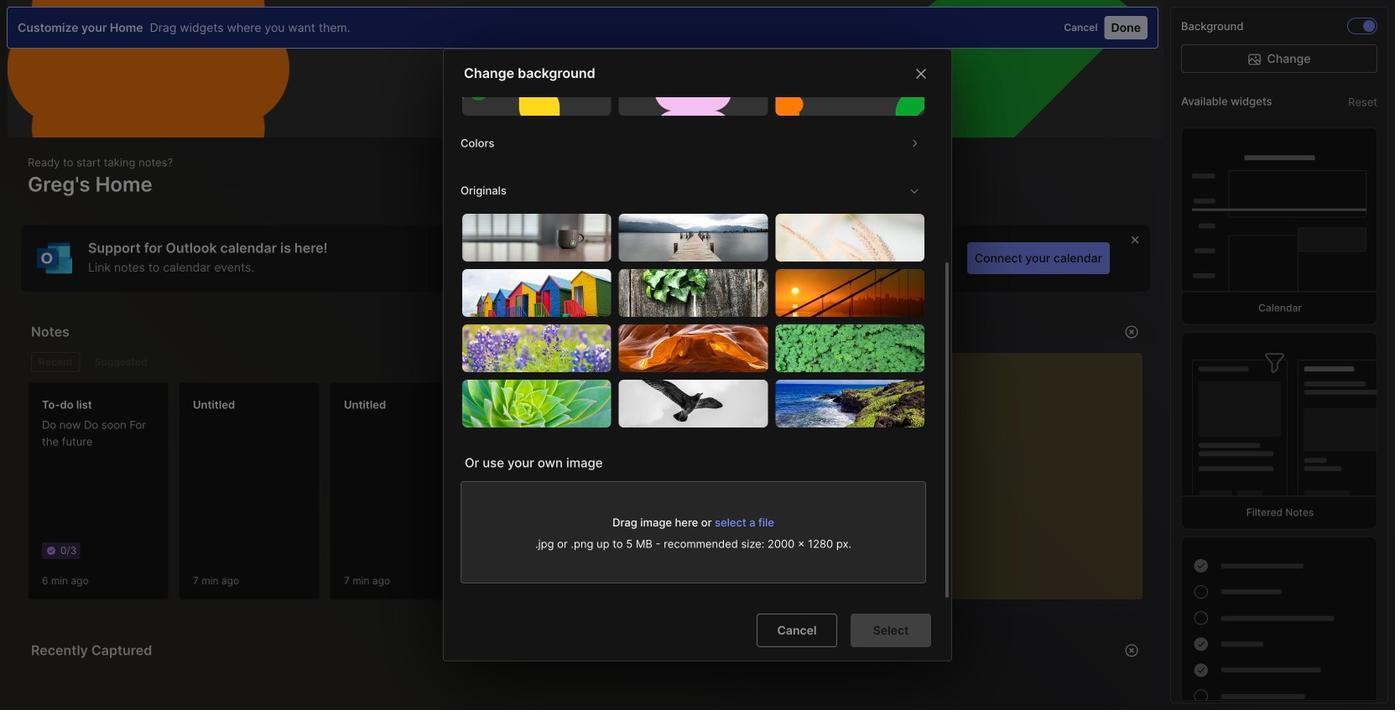 Task type: vqa. For each thing, say whether or not it's contained in the screenshot.
Edit widget title image
yes



Task type: locate. For each thing, give the bounding box(es) containing it.
close image
[[911, 64, 931, 84]]



Task type: describe. For each thing, give the bounding box(es) containing it.
edit widget title image
[[881, 324, 898, 341]]



